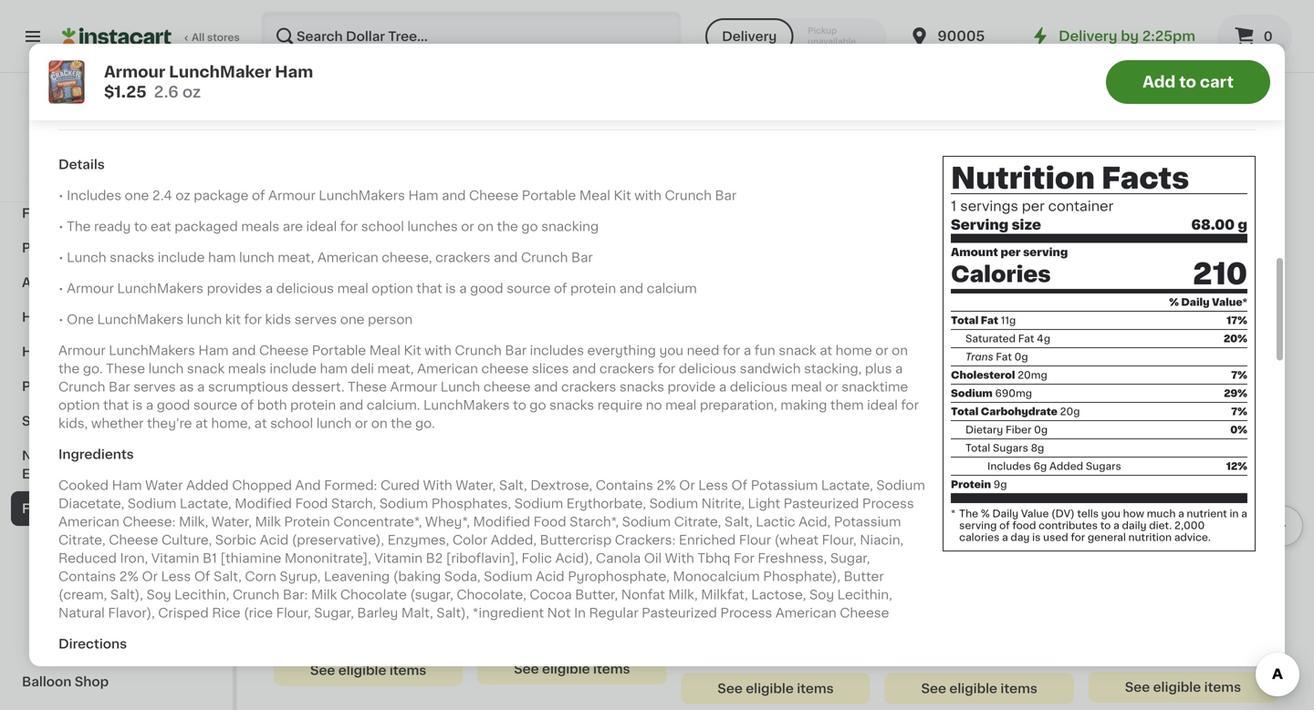 Task type: describe. For each thing, give the bounding box(es) containing it.
regular
[[589, 608, 638, 620]]

1 for armour lunchmaker ham
[[488, 561, 496, 581]]

items for armour lunchmaker ham
[[593, 664, 630, 676]]

kit
[[225, 314, 241, 326]]

cheese for lunchables pepperoni & mozzarella cheese with crackers snack kit 1.3 oz
[[752, 622, 802, 635]]

or down calcium.
[[355, 418, 368, 430]]

0 vertical spatial protein
[[570, 283, 616, 295]]

lunch inside "armour lunchmakers ham and cheese portable meal kit with crunch bar includes everything you need for a fun snack at home or on the go. these lunch snack meals include ham deli meat, american cheese slices and crackers for delicious sandwich stacking, plus a crunch bar serves as a scrumptious dessert. these armour lunch cheese and crackers snacks provide a delicious meal or snacktime option that is a good source of both protein and calcium. lunchmakers to go snacks require no meal preparation, making them ideal for kids, whether they're at home, at school lunch or on the go."
[[441, 381, 480, 394]]

add for lunchables pepperoni & mozzarella cheese with crackers snack kit
[[829, 378, 856, 391]]

starch*,
[[570, 516, 619, 529]]

snack for lunchables turkey & cheddar cheese with crackers snack kit
[[1129, 41, 1168, 53]]

color
[[453, 534, 487, 547]]

protein inside "armour lunchmakers ham and cheese portable meal kit with crunch bar includes everything you need for a fun snack at home or on the go. these lunch snack meals include ham deli meat, american cheese slices and crackers for delicious sandwich stacking, plus a crunch bar serves as a scrumptious dessert. these armour lunch cheese and crackers snacks provide a delicious meal or snacktime option that is a good source of both protein and calcium. lunchmakers to go snacks require no meal preparation, making them ideal for kids, whether they're at home, at school lunch or on the go."
[[290, 399, 336, 412]]

2.9 oz inside 2.9 oz button
[[1089, 657, 1119, 667]]

1 vertical spatial potassium
[[834, 516, 901, 529]]

1 vertical spatial lactate,
[[180, 498, 232, 511]]

sodium 690mg
[[951, 389, 1032, 399]]

delivery button
[[706, 18, 793, 55]]

erythorbate,
[[567, 498, 646, 511]]

health
[[22, 346, 66, 359]]

0 horizontal spatial citrate,
[[58, 534, 106, 547]]

$ 1 25 for armour lunchmaker ham
[[481, 561, 511, 581]]

eligible for lunchmaker
[[542, 664, 590, 676]]

details
[[58, 159, 105, 171]]

oz inside armour lunchmaker ham $1.25 2.6 oz
[[182, 84, 201, 100]]

$ for john morrell smoked sausage
[[277, 562, 284, 572]]

now
[[356, 313, 402, 332]]

trans
[[966, 352, 993, 362]]

$4 for lunchmaker
[[570, 588, 584, 598]]

includes
[[530, 345, 584, 357]]

care for personal care
[[83, 242, 114, 255]]

armour up calcium.
[[390, 381, 437, 394]]

portable inside "armour lunchmakers ham and cheese portable meal kit with crunch bar includes everything you need for a fun snack at home or on the go. these lunch snack meals include ham deli meat, american cheese slices and crackers for delicious sandwich stacking, plus a crunch bar serves as a scrumptious dessert. these armour lunch cheese and crackers snacks provide a delicious meal or snacktime option that is a good source of both protein and calcium. lunchmakers to go snacks require no meal preparation, making them ideal for kids, whether they're at home, at school lunch or on the go."
[[312, 345, 366, 357]]

new year's eve party essentials
[[22, 450, 160, 481]]

& for home improvement & hardware
[[156, 154, 167, 167]]

meat, inside "armour lunchmakers ham and cheese portable meal kit with crunch bar includes everything you need for a fun snack at home or on the go. these lunch snack meals include ham deli meat, american cheese slices and crackers for delicious sandwich stacking, plus a crunch bar serves as a scrumptious dessert. these armour lunch cheese and crackers snacks provide a delicious meal or snacktime option that is a good source of both protein and calcium. lunchmakers to go snacks require no meal preparation, making them ideal for kids, whether they're at home, at school lunch or on the go."
[[377, 363, 414, 376]]

1 horizontal spatial the
[[391, 418, 412, 430]]

everything
[[587, 345, 656, 357]]

to inside * the % daily value (dv) tells you how much a nutrient in a serving of food contributes to a daily diet. 2,000 calories a day is used for general nutrition advice.
[[1100, 521, 1111, 531]]

starch,
[[331, 498, 376, 511]]

protein inside cooked ham water added chopped and formed: cured with water, salt, dextrose, contains 2% or less of potassium lactate, sodium diacetate, sodium lactate, modified food starch, sodium phosphates, sodium erythorbate, sodium nitrite, light pasteurized process american cheese: milk, water, milk protein concentrate*, whey*, modified food starch*, sodium citrate, salt, lactic acid, potassium citrate, cheese culture, sorbic acid (preservative), enzymes, color added, buttercrisp crackers: enriched flour (wheat flour, niacin, reduced iron, vitamin b1 [thiamine mononitrate], vitamin b2 [riboflavin], folic acid), canola oil with tbhq for freshness, sugar, contains 2% or less of salt, corn syrup, leavening (baking soda, sodium acid pyrophosphate, monocalcium phosphate), butter (cream, salt), soy lecithin, crunch bar: milk chocolate (sugar, chocolate, cocoa butter, nonfat milk, milkfat, lactose, soy lecithin, natural flavor), crisped rice (rice flour, sugar, barley malt, salt), *ingredient not in regular pasteurized process american cheese
[[284, 516, 330, 529]]

25 for john morrell smoked sausage
[[294, 562, 308, 572]]

1 vertical spatial includes
[[987, 462, 1031, 472]]

2 product group from the left
[[477, 363, 667, 686]]

meals inside "armour lunchmakers ham and cheese portable meal kit with crunch bar includes everything you need for a fun snack at home or on the go. these lunch snack meals include ham deli meat, american cheese slices and crackers for delicious sandwich stacking, plus a crunch bar serves as a scrumptious dessert. these armour lunch cheese and crackers snacks provide a delicious meal or snacktime option that is a good source of both protein and calcium. lunchmakers to go snacks require no meal preparation, making them ideal for kids, whether they're at home, at school lunch or on the go."
[[228, 363, 266, 376]]

0 horizontal spatial snacks
[[110, 252, 154, 264]]

1 vertical spatial modified
[[473, 516, 530, 529]]

(baking
[[393, 571, 441, 584]]

1 vertical spatial acid
[[536, 571, 565, 584]]

spend for lunchables pepperoni & mozzarella cheese with crackers snack kit
[[687, 588, 720, 598]]

1 horizontal spatial protein
[[951, 480, 991, 490]]

% daily value*
[[1169, 297, 1248, 307]]

2 horizontal spatial salt,
[[725, 516, 753, 529]]

flavor),
[[108, 608, 155, 620]]

1 vertical spatial the
[[58, 363, 80, 376]]

total for saturated fat 4g
[[951, 316, 979, 326]]

1 vertical spatial salt),
[[436, 608, 469, 620]]

of up the includes
[[554, 283, 567, 295]]

serves inside "armour lunchmakers ham and cheese portable meal kit with crunch bar includes everything you need for a fun snack at home or on the go. these lunch snack meals include ham deli meat, american cheese slices and crackers for delicious sandwich stacking, plus a crunch bar serves as a scrumptious dessert. these armour lunch cheese and crackers snacks provide a delicious meal or snacktime option that is a good source of both protein and calcium. lunchmakers to go snacks require no meal preparation, making them ideal for kids, whether they're at home, at school lunch or on the go."
[[133, 381, 176, 394]]

1 horizontal spatial citrate,
[[674, 516, 721, 529]]

dietary fiber 0g
[[966, 425, 1048, 435]]

crunch inside cooked ham water added chopped and formed: cured with water, salt, dextrose, contains 2% or less of potassium lactate, sodium diacetate, sodium lactate, modified food starch, sodium phosphates, sodium erythorbate, sodium nitrite, light pasteurized process american cheese: milk, water, milk protein concentrate*, whey*, modified food starch*, sodium citrate, salt, lactic acid, potassium citrate, cheese culture, sorbic acid (preservative), enzymes, color added, buttercrisp crackers: enriched flour (wheat flour, niacin, reduced iron, vitamin b1 [thiamine mononitrate], vitamin b2 [riboflavin], folic acid), canola oil with tbhq for freshness, sugar, contains 2% or less of salt, corn syrup, leavening (baking soda, sodium acid pyrophosphate, monocalcium phosphate), butter (cream, salt), soy lecithin, crunch bar: milk chocolate (sugar, chocolate, cocoa butter, nonfat milk, milkfat, lactose, soy lecithin, natural flavor), crisped rice (rice flour, sugar, barley malt, salt), *ingredient not in regular pasteurized process american cheese
[[233, 589, 280, 602]]

lunch up as
[[148, 363, 184, 376]]

0 vertical spatial include
[[158, 252, 205, 264]]

0g for dietary fiber 0g
[[1034, 425, 1048, 435]]

add button for john morrell smoked sausage
[[387, 368, 457, 401]]

eligible for morrell
[[338, 665, 386, 678]]

1 horizontal spatial is
[[446, 283, 456, 295]]

sales
[[22, 415, 58, 428]]

serving inside * the % daily value (dv) tells you how much a nutrient in a serving of food contributes to a daily diet. 2,000 calories a day is used for general nutrition advice.
[[959, 521, 997, 531]]

ideal inside "armour lunchmakers ham and cheese portable meal kit with crunch bar includes everything you need for a fun snack at home or on the go. these lunch snack meals include ham deli meat, american cheese slices and crackers for delicious sandwich stacking, plus a crunch bar serves as a scrumptious dessert. these armour lunch cheese and crackers snacks provide a delicious meal or snacktime option that is a good source of both protein and calcium. lunchmakers to go snacks require no meal preparation, making them ideal for kids, whether they're at home, at school lunch or on the go."
[[867, 399, 898, 412]]

personal care link
[[11, 231, 222, 266]]

1 horizontal spatial of
[[732, 480, 748, 493]]

0 vertical spatial less
[[698, 480, 728, 493]]

crackers for lunchables ham & cheddar cheese with crackers snack kit
[[949, 22, 1007, 35]]

0 horizontal spatial meat,
[[278, 252, 314, 264]]

much
[[1147, 509, 1176, 519]]

1 vertical spatial process
[[720, 608, 772, 620]]

snack for lunchables pepperoni & mozzarella cheese with crackers snack kit
[[523, 41, 562, 53]]

serving size
[[951, 219, 1041, 232]]

spend $32, save $5 for turkey
[[890, 588, 991, 598]]

0 vertical spatial these
[[106, 363, 145, 376]]

2.9 inside button
[[1089, 657, 1105, 667]]

snacking
[[541, 221, 599, 233]]

0 vertical spatial sugars
[[993, 443, 1028, 453]]

fat for saturated
[[1018, 334, 1034, 344]]

1 horizontal spatial snack
[[779, 345, 816, 357]]

lunch up the provides
[[239, 252, 274, 264]]

1 horizontal spatial salt,
[[499, 480, 527, 493]]

advice.
[[1174, 533, 1211, 543]]

includes 6g added sugars
[[987, 462, 1121, 472]]

7% for total carbohydrate 20g
[[1231, 407, 1248, 417]]

& for lunchables ham & cheddar cheese with crackers snack kit
[[977, 4, 988, 17]]

service type group
[[706, 18, 886, 55]]

crackers for lunchables pepperoni & mozzarella cheese with crackers snack kit 1.3 oz
[[681, 640, 738, 653]]

0 vertical spatial with
[[423, 480, 452, 493]]

care for health care
[[69, 346, 100, 359]]

to inside button
[[1179, 74, 1196, 90]]

$ for lunchables pepperoni & mozzarella cheese with crackers snack kit
[[685, 562, 692, 572]]

• sponsored: icee trolls image
[[274, 131, 1278, 257]]

% inside * the % daily value (dv) tells you how much a nutrient in a serving of food contributes to a daily diet. 2,000 calories a day is used for general nutrition advice.
[[981, 509, 990, 519]]

0 horizontal spatial sugar,
[[314, 608, 354, 620]]

everyday store prices link
[[54, 155, 178, 170]]

dessert.
[[292, 381, 344, 394]]

0 vertical spatial go
[[521, 221, 538, 233]]

1.3
[[681, 658, 695, 668]]

formed:
[[324, 480, 377, 493]]

home & garden
[[22, 311, 127, 324]]

0 vertical spatial the
[[497, 221, 518, 233]]

1 vertical spatial crackers
[[599, 363, 654, 376]]

armour up are
[[268, 190, 316, 202]]

0 horizontal spatial acid
[[260, 534, 289, 547]]

cholesterol 20mg
[[951, 370, 1047, 380]]

1 horizontal spatial food
[[295, 498, 328, 511]]

690mg
[[995, 389, 1032, 399]]

lunch left kit
[[187, 314, 222, 326]]

1 vertical spatial go.
[[415, 418, 435, 430]]

1 horizontal spatial portable
[[522, 190, 576, 202]]

lunchmakers down home & garden link
[[109, 345, 195, 357]]

kit inside "armour lunchmakers ham and cheese portable meal kit with crunch bar includes everything you need for a fun snack at home or on the go. these lunch snack meals include ham deli meat, american cheese slices and crackers for delicious sandwich stacking, plus a crunch bar serves as a scrumptious dessert. these armour lunch cheese and crackers snacks provide a delicious meal or snacktime option that is a good source of both protein and calcium. lunchmakers to go snacks require no meal preparation, making them ideal for kids, whether they're at home, at school lunch or on the go."
[[404, 345, 421, 357]]

plus
[[865, 363, 892, 376]]

for up provide
[[658, 363, 675, 376]]

save for lunchables pepperoni & mozzarella cheese with crackers snack kit
[[748, 588, 772, 598]]

lunchmaker for armour lunchmaker ham
[[528, 604, 607, 617]]

0 vertical spatial or
[[679, 480, 695, 493]]

ham inside "armour lunchmakers ham and cheese portable meal kit with crunch bar includes everything you need for a fun snack at home or on the go. these lunch snack meals include ham deli meat, american cheese slices and crackers for delicious sandwich stacking, plus a crunch bar serves as a scrumptious dessert. these armour lunch cheese and crackers snacks provide a delicious meal or snacktime option that is a good source of both protein and calcium. lunchmakers to go snacks require no meal preparation, making them ideal for kids, whether they're at home, at school lunch or on the go."
[[320, 363, 348, 376]]

0 vertical spatial potassium
[[751, 480, 818, 493]]

spend $32, save $5 for pepperoni
[[687, 588, 787, 598]]

1 horizontal spatial at
[[254, 418, 267, 430]]

meal inside "armour lunchmakers ham and cheese portable meal kit with crunch bar includes everything you need for a fun snack at home or on the go. these lunch snack meals include ham deli meat, american cheese slices and crackers for delicious sandwich stacking, plus a crunch bar serves as a scrumptious dessert. these armour lunch cheese and crackers snacks provide a delicious meal or snacktime option that is a good source of both protein and calcium. lunchmakers to go snacks require no meal preparation, making them ideal for kids, whether they're at home, at school lunch or on the go."
[[369, 345, 401, 357]]

soda,
[[444, 571, 481, 584]]

lunchables for lunchables turkey & cheddar cheese with crackers snack kit
[[1068, 4, 1143, 17]]

1 horizontal spatial sugar,
[[830, 553, 870, 566]]

with for lunchables ham & cheddar cheese with crackers snack kit
[[919, 22, 946, 35]]

cheese:
[[123, 516, 176, 529]]

fat for total
[[981, 316, 998, 326]]

1 vertical spatial with
[[665, 553, 694, 566]]

kit for lunchables pepperoni & mozzarella cheese with crackers snack kit 1.3 oz
[[784, 640, 801, 653]]

0 horizontal spatial ham
[[208, 252, 236, 264]]

you inside "armour lunchmakers ham and cheese portable meal kit with crunch bar includes everything you need for a fun snack at home or on the go. these lunch snack meals include ham deli meat, american cheese slices and crackers for delicious sandwich stacking, plus a crunch bar serves as a scrumptious dessert. these armour lunch cheese and crackers snacks provide a delicious meal or snacktime option that is a good source of both protein and calcium. lunchmakers to go snacks require no meal preparation, making them ideal for kids, whether they're at home, at school lunch or on the go."
[[659, 345, 684, 357]]

scrumptious
[[208, 381, 288, 394]]

milkfat,
[[701, 589, 748, 602]]

0 vertical spatial process
[[862, 498, 914, 511]]

1 vertical spatial cheese
[[483, 381, 531, 394]]

0 horizontal spatial 2%
[[119, 571, 139, 584]]

1 vertical spatial pasteurized
[[642, 608, 717, 620]]

0 horizontal spatial ideal
[[306, 221, 337, 233]]

cheese for lunchables ham & cheddar cheese with crackers snack kit
[[866, 22, 916, 35]]

or down stacking,
[[825, 381, 838, 394]]

0 vertical spatial serving
[[1023, 247, 1068, 258]]

see for morrell
[[310, 665, 335, 678]]

apparel & accessories link
[[11, 109, 222, 143]]

the for %
[[959, 509, 978, 519]]

sausage
[[274, 622, 329, 635]]

food
[[1012, 521, 1036, 531]]

for inside * the % daily value (dv) tells you how much a nutrient in a serving of food contributes to a daily diet. 2,000 calories a day is used for general nutrition advice.
[[1071, 533, 1085, 543]]

1 vertical spatial of
[[194, 571, 210, 584]]

lunchmakers up the 'health care' link
[[97, 314, 183, 326]]

cheese for lunchables pepperoni & mozzarella cheese with crackers snack kit
[[534, 22, 583, 35]]

spend for armour lunchmaker ham
[[483, 588, 516, 598]]

$32, for pepperoni
[[723, 588, 745, 598]]

• for • includes one 2.4 oz package of armour lunchmakers ham and cheese portable meal kit with crunch bar
[[58, 190, 64, 202]]

1 horizontal spatial foods
[[375, 96, 461, 122]]

2 soy from the left
[[809, 589, 834, 602]]

lunchmakers up home & garden link
[[117, 283, 204, 295]]

cheese for lunchables turkey & cheddar cheese with crackers snack kit 1.9 oz
[[944, 622, 993, 635]]

go inside "armour lunchmakers ham and cheese portable meal kit with crunch bar includes everything you need for a fun snack at home or on the go. these lunch snack meals include ham deli meat, american cheese slices and crackers for delicious sandwich stacking, plus a crunch bar serves as a scrumptious dessert. these armour lunch cheese and crackers snacks provide a delicious meal or snacktime option that is a good source of both protein and calcium. lunchmakers to go snacks require no meal preparation, making them ideal for kids, whether they're at home, at school lunch or on the go."
[[530, 399, 546, 412]]

g
[[1238, 219, 1248, 232]]

0 horizontal spatial food
[[22, 207, 55, 220]]

1 horizontal spatial good
[[470, 283, 503, 295]]

health care
[[22, 346, 100, 359]]

ham inside the lunchables ham & cheddar cheese with crackers snack kit
[[944, 4, 974, 17]]

2 vertical spatial crackers
[[561, 381, 616, 394]]

or up plus
[[875, 345, 889, 357]]

2 vertical spatial snacks
[[549, 399, 594, 412]]

provides
[[207, 283, 262, 295]]

0 vertical spatial serves
[[294, 314, 337, 326]]

one
[[67, 314, 94, 326]]

spend for john morrell smoked sausage
[[279, 588, 313, 598]]

snack for lunchables ham & cheddar cheese with crackers snack kit
[[1010, 22, 1049, 35]]

0 horizontal spatial contains
[[58, 571, 116, 584]]

for up the • lunch snacks include ham lunch meat, american cheese, crackers and crunch bar on the top left of the page
[[340, 221, 358, 233]]

tbhq
[[698, 553, 731, 566]]

john morrell smoked sausage
[[274, 604, 410, 635]]

new
[[22, 450, 51, 463]]

for right kit
[[244, 314, 262, 326]]

12%
[[1226, 462, 1248, 472]]

0 horizontal spatial foods
[[70, 503, 110, 516]]

water
[[145, 480, 183, 493]]

delivery for delivery by 2:25pm
[[1059, 30, 1118, 43]]

lunchables inside lunchables pepperoni & mozzarella cheese with crackers snack kit 1.3 oz
[[681, 604, 755, 617]]

• armour lunchmakers provides a delicious meal option that is a good source of protein and calcium
[[58, 283, 697, 295]]

0 vertical spatial pasteurized
[[784, 498, 859, 511]]

hardware
[[22, 172, 86, 185]]

1 horizontal spatial meal
[[665, 399, 697, 412]]

smoked
[[357, 604, 410, 617]]

ham inside armour lunchmaker ham $1.25 2.6 oz
[[275, 64, 313, 80]]

see eligible items button for morrell
[[274, 656, 463, 687]]

turkey for lunchables turkey & cheddar cheese with crackers snack kit 1.9 oz
[[962, 604, 1005, 617]]

20%
[[1224, 334, 1248, 344]]

1 vertical spatial delicious
[[679, 363, 737, 376]]

require
[[597, 399, 643, 412]]

2.9 oz button
[[1089, 363, 1278, 669]]

0 horizontal spatial at
[[195, 418, 208, 430]]

american down diacetate,
[[58, 516, 119, 529]]

how
[[1123, 509, 1144, 519]]

improvement
[[65, 154, 153, 167]]

0 vertical spatial water,
[[456, 480, 496, 493]]

0 horizontal spatial meal
[[337, 283, 368, 295]]

barley
[[357, 608, 398, 620]]

sales link
[[11, 404, 222, 439]]

29%
[[1224, 389, 1248, 399]]

personal care
[[22, 242, 114, 255]]

pepperoni for lunchables pepperoni & mozzarella cheese with crackers snack kit
[[540, 4, 606, 17]]

lunchables pepperoni & mozzarella cheese with crackers snack kit 1.3 oz
[[681, 604, 838, 668]]

ham inside "armour lunchmakers ham and cheese portable meal kit with crunch bar includes everything you need for a fun snack at home or on the go. these lunch snack meals include ham deli meat, american cheese slices and crackers for delicious sandwich stacking, plus a crunch bar serves as a scrumptious dessert. these armour lunch cheese and crackers snacks provide a delicious meal or snacktime option that is a good source of both protein and calcium. lunchmakers to go snacks require no meal preparation, making them ideal for kids, whether they're at home, at school lunch or on the go."
[[198, 345, 229, 357]]

snack for lunchables pepperoni & mozzarella cheese with crackers snack kit 1.3 oz
[[742, 640, 781, 653]]

0 vertical spatial delicious
[[276, 283, 334, 295]]

0 horizontal spatial on
[[371, 418, 388, 430]]

american down • the ready to eat packaged meals are ideal for school lunches or on the go snacking
[[317, 252, 378, 264]]

1 horizontal spatial added
[[1050, 462, 1083, 472]]

in
[[574, 608, 586, 620]]

phosphate),
[[763, 571, 841, 584]]

oz inside lunchables pepperoni & mozzarella cheese with crackers snack kit 1.3 oz
[[697, 658, 709, 668]]

ham inside cooked ham water added chopped and formed: cured with water, salt, dextrose, contains 2% or less of potassium lactate, sodium diacetate, sodium lactate, modified food starch, sodium phosphates, sodium erythorbate, sodium nitrite, light pasteurized process american cheese: milk, water, milk protein concentrate*, whey*, modified food starch*, sodium citrate, salt, lactic acid, potassium citrate, cheese culture, sorbic acid (preservative), enzymes, color added, buttercrisp crackers: enriched flour (wheat flour, niacin, reduced iron, vitamin b1 [thiamine mononitrate], vitamin b2 [riboflavin], folic acid), canola oil with tbhq for freshness, sugar, contains 2% or less of salt, corn syrup, leavening (baking soda, sodium acid pyrophosphate, monocalcium phosphate), butter (cream, salt), soy lecithin, crunch bar: milk chocolate (sugar, chocolate, cocoa butter, nonfat milk, milkfat, lactose, soy lecithin, natural flavor), crisped rice (rice flour, sugar, barley malt, salt), *ingredient not in regular pasteurized process american cheese
[[112, 480, 142, 493]]

protein 9g
[[951, 480, 1007, 490]]

home,
[[211, 418, 251, 430]]

add for john morrell smoked sausage
[[422, 378, 448, 391]]

0 horizontal spatial 2.9 oz
[[58, 57, 89, 67]]

• for • the ready to eat packaged meals are ideal for school lunches or on the go snacking
[[58, 221, 64, 233]]

1 horizontal spatial on
[[477, 221, 494, 233]]

lunchmakers right calcium.
[[423, 399, 510, 412]]

you inside * the % daily value (dv) tells you how much a nutrient in a serving of food contributes to a daily diet. 2,000 calories a day is used for general nutrition advice.
[[1101, 509, 1121, 519]]

1 horizontal spatial contains
[[596, 480, 653, 493]]

add button for armour lunchmaker ham
[[591, 368, 661, 401]]

lunchmakers up • the ready to eat packaged meals are ideal for school lunches or on the go snacking
[[319, 190, 405, 202]]

armour down one
[[58, 345, 106, 357]]

bar:
[[283, 589, 308, 602]]

0 horizontal spatial snack
[[187, 363, 225, 376]]

day
[[1011, 533, 1030, 543]]

2 horizontal spatial on
[[892, 345, 908, 357]]

2 horizontal spatial at
[[820, 345, 832, 357]]

0 horizontal spatial one
[[125, 190, 149, 202]]

malt,
[[401, 608, 433, 620]]

0 vertical spatial that
[[416, 283, 442, 295]]

home for home improvement & hardware
[[22, 154, 62, 167]]

syrup,
[[280, 571, 321, 584]]

of right package
[[252, 190, 265, 202]]

• for • lunch snacks include ham lunch meat, american cheese, crackers and crunch bar
[[58, 252, 64, 264]]

& for lunchables turkey & cheddar cheese with crackers snack kit 1.9 oz
[[1009, 604, 1019, 617]]

crackers:
[[615, 534, 676, 547]]

1 up serving
[[951, 200, 957, 213]]

cured
[[381, 480, 420, 493]]

0 horizontal spatial flour,
[[276, 608, 311, 620]]

view more
[[1196, 316, 1265, 329]]

• one lunchmakers lunch kit for kids serves one person
[[58, 314, 413, 326]]

spo
[[1223, 263, 1243, 273]]

2 vertical spatial delicious
[[730, 381, 788, 394]]

(cream,
[[58, 589, 107, 602]]

1 vertical spatial these
[[348, 381, 387, 394]]

that inside "armour lunchmakers ham and cheese portable meal kit with crunch bar includes everything you need for a fun snack at home or on the go. these lunch snack meals include ham deli meat, american cheese slices and crackers for delicious sandwich stacking, plus a crunch bar serves as a scrumptious dessert. these armour lunch cheese and crackers snacks provide a delicious meal or snacktime option that is a good source of both protein and calcium. lunchmakers to go snacks require no meal preparation, making them ideal for kids, whether they're at home, at school lunch or on the go."
[[103, 399, 129, 412]]

ice cream
[[33, 572, 98, 585]]

1 for lunchables pepperoni & mozzarella cheese with crackers snack kit
[[692, 561, 700, 581]]

items for john morrell smoked sausage
[[390, 665, 426, 678]]

buttercrisp
[[540, 534, 612, 547]]

see eligible items button for oz
[[1089, 673, 1278, 704]]

0 vertical spatial 2%
[[657, 480, 676, 493]]

kids
[[265, 314, 291, 326]]

for
[[734, 553, 755, 566]]

for right need
[[723, 345, 740, 357]]

25 for lunchables pepperoni & mozzarella cheese with crackers snack kit
[[702, 562, 715, 572]]

1 horizontal spatial sugars
[[1086, 462, 1121, 472]]

4 product group from the left
[[885, 363, 1074, 705]]

25 for armour lunchmaker ham
[[498, 562, 511, 572]]

crisped
[[158, 608, 209, 620]]

party
[[124, 450, 160, 463]]

0 vertical spatial milk,
[[179, 516, 208, 529]]

crackers for lunchables turkey & cheddar cheese with crackers snack kit 1.9 oz
[[885, 640, 942, 653]]

0 vertical spatial meal
[[579, 190, 610, 202]]

1 vertical spatial water,
[[212, 516, 252, 529]]

0 vertical spatial go.
[[83, 363, 103, 376]]

0 vertical spatial school
[[361, 221, 404, 233]]

is inside "armour lunchmakers ham and cheese portable meal kit with crunch bar includes everything you need for a fun snack at home or on the go. these lunch snack meals include ham deli meat, american cheese slices and crackers for delicious sandwich stacking, plus a crunch bar serves as a scrumptious dessert. these armour lunch cheese and crackers snacks provide a delicious meal or snacktime option that is a good source of both protein and calcium. lunchmakers to go snacks require no meal preparation, making them ideal for kids, whether they're at home, at school lunch or on the go."
[[132, 399, 143, 412]]

school inside "armour lunchmakers ham and cheese portable meal kit with crunch bar includes everything you need for a fun snack at home or on the go. these lunch snack meals include ham deli meat, american cheese slices and crackers for delicious sandwich stacking, plus a crunch bar serves as a scrumptious dessert. these armour lunch cheese and crackers snacks provide a delicious meal or snacktime option that is a good source of both protein and calcium. lunchmakers to go snacks require no meal preparation, making them ideal for kids, whether they're at home, at school lunch or on the go."
[[270, 418, 313, 430]]

good inside "armour lunchmakers ham and cheese portable meal kit with crunch bar includes everything you need for a fun snack at home or on the go. these lunch snack meals include ham deli meat, american cheese slices and crackers for delicious sandwich stacking, plus a crunch bar serves as a scrumptious dessert. these armour lunch cheese and crackers snacks provide a delicious meal or snacktime option that is a good source of both protein and calcium. lunchmakers to go snacks require no meal preparation, making them ideal for kids, whether they're at home, at school lunch or on the go."
[[157, 399, 190, 412]]

0 vertical spatial frozen
[[274, 96, 368, 122]]

*
[[951, 509, 956, 519]]

add for 2.9 oz
[[1236, 378, 1263, 391]]

1 vertical spatial or
[[142, 571, 158, 584]]

home for home & garden
[[22, 311, 62, 324]]

cheddar for lunchables turkey & cheddar cheese with crackers snack kit 1.9 oz
[[885, 622, 940, 635]]

with for lunchables turkey & cheddar cheese with crackers snack kit 1.9 oz
[[996, 622, 1023, 635]]

1 horizontal spatial %
[[1169, 297, 1179, 307]]

0 horizontal spatial less
[[161, 571, 191, 584]]

$32, for turkey
[[926, 588, 949, 598]]

2 horizontal spatial snacks
[[620, 381, 664, 394]]

garden
[[78, 311, 127, 324]]

2 vertical spatial total
[[966, 443, 990, 453]]

are
[[283, 221, 303, 233]]

butter,
[[575, 589, 618, 602]]



Task type: vqa. For each thing, say whether or not it's contained in the screenshot.
View pricing policy
no



Task type: locate. For each thing, give the bounding box(es) containing it.
with
[[586, 22, 613, 35], [919, 22, 946, 35], [1180, 22, 1207, 35], [634, 190, 662, 202], [425, 345, 452, 357], [805, 622, 832, 635], [996, 622, 1023, 635]]

spend $20, save $4 up morrell
[[279, 588, 380, 598]]

3 $ 1 25 from the left
[[481, 561, 511, 581]]

0 horizontal spatial source
[[193, 399, 237, 412]]

snack for lunchables turkey & cheddar cheese with crackers snack kit 1.9 oz
[[945, 640, 984, 653]]

oil
[[644, 553, 662, 566]]

protein left 9g
[[951, 480, 991, 490]]

2 add button from the left
[[591, 368, 661, 401]]

milk, up culture,
[[179, 516, 208, 529]]

$5
[[774, 588, 787, 598], [978, 588, 991, 598]]

lunchables inside the lunchables ham & cheddar cheese with crackers snack kit
[[866, 4, 941, 17]]

nutrient
[[1187, 509, 1227, 519]]

potassium up niacin,
[[834, 516, 901, 529]]

portable up 'snacking'
[[522, 190, 576, 202]]

1 horizontal spatial soy
[[809, 589, 834, 602]]

2 $ 1 25 from the left
[[685, 561, 715, 581]]

daily up view
[[1181, 297, 1210, 307]]

lunchables inside the lunchables pepperoni & mozzarella cheese with crackers snack kit
[[462, 4, 537, 17]]

0 horizontal spatial added
[[186, 480, 229, 493]]

1 $32, from the left
[[723, 588, 745, 598]]

for down contributes
[[1071, 533, 1085, 543]]

& for lunchables turkey & cheddar cheese with crackers snack kit
[[1192, 4, 1202, 17]]

acid
[[260, 534, 289, 547], [536, 571, 565, 584]]

is
[[446, 283, 456, 295], [132, 399, 143, 412], [1032, 533, 1041, 543]]

0g up the 20mg
[[1015, 352, 1028, 362]]

flour, down acid,
[[822, 534, 857, 547]]

kit inside lunchables pepperoni & mozzarella cheese with crackers snack kit 1.3 oz
[[784, 640, 801, 653]]

2 $5 from the left
[[978, 588, 991, 598]]

armour up garden
[[67, 283, 114, 295]]

lunch down dessert.
[[316, 418, 352, 430]]

0 vertical spatial 0g
[[1015, 352, 1028, 362]]

1 product group from the left
[[274, 363, 463, 687]]

at
[[820, 345, 832, 357], [195, 418, 208, 430], [254, 418, 267, 430]]

1 horizontal spatial 2.9 oz
[[1089, 657, 1119, 667]]

save for armour lunchmaker ham
[[544, 588, 568, 598]]

1 horizontal spatial process
[[862, 498, 914, 511]]

1 soy from the left
[[146, 589, 171, 602]]

[riboflavin],
[[446, 553, 518, 566]]

25
[[294, 562, 308, 572], [702, 562, 715, 572], [498, 562, 511, 572]]

kit for lunchables ham & cheddar cheese with crackers snack kit
[[866, 41, 884, 53]]

0 vertical spatial frozen foods
[[274, 96, 461, 122]]

mozzarella for lunchables pepperoni & mozzarella cheese with crackers snack kit
[[462, 22, 530, 35]]

home & garden link
[[11, 300, 222, 335]]

1 add button from the left
[[387, 368, 457, 401]]

crackers inside 'lunchables turkey & cheddar cheese with crackers snack kit 1.9 oz'
[[885, 640, 942, 653]]

0 vertical spatial 2.9
[[58, 57, 75, 67]]

the for ready
[[67, 221, 91, 233]]

saturated
[[966, 334, 1016, 344]]

calcium
[[647, 283, 697, 295]]

2 horizontal spatial the
[[497, 221, 518, 233]]

1 vertical spatial food
[[295, 498, 328, 511]]

& for lunchables pepperoni & mozzarella cheese with crackers snack kit 1.3 oz
[[828, 604, 838, 617]]

the down calcium.
[[391, 418, 412, 430]]

salt, up phosphates, at the left
[[499, 480, 527, 493]]

add inside add to cart button
[[1143, 74, 1176, 90]]

kit for lunchables turkey & cheddar cheese with crackers snack kit 1.9 oz
[[988, 640, 1005, 653]]

1 horizontal spatial acid
[[536, 571, 565, 584]]

contains down reduced
[[58, 571, 116, 584]]

0 horizontal spatial potassium
[[751, 480, 818, 493]]

0 vertical spatial on
[[477, 221, 494, 233]]

3 add button from the left
[[794, 368, 865, 401]]

cheese down the includes
[[483, 381, 531, 394]]

1 vitamin from the left
[[151, 553, 199, 566]]

save for john morrell smoked sausage
[[340, 588, 364, 598]]

is down lunches on the left
[[446, 283, 456, 295]]

snack inside the lunchables ham & cheddar cheese with crackers snack kit
[[1010, 22, 1049, 35]]

iron,
[[120, 553, 148, 566]]

7% for cholesterol 20mg
[[1231, 370, 1248, 380]]

0 horizontal spatial 25
[[294, 562, 308, 572]]

not
[[547, 608, 571, 620]]

lunchmaker for armour lunchmaker ham $1.25 2.6 oz
[[169, 64, 271, 80]]

4 add button from the left
[[998, 368, 1068, 401]]

1 7% from the top
[[1231, 370, 1248, 380]]

1 25 from the left
[[294, 562, 308, 572]]

all
[[192, 32, 205, 42]]

1 horizontal spatial pepperoni
[[759, 604, 825, 617]]

option inside "armour lunchmakers ham and cheese portable meal kit with crunch bar includes everything you need for a fun snack at home or on the go. these lunch snack meals include ham deli meat, american cheese slices and crackers for delicious sandwich stacking, plus a crunch bar serves as a scrumptious dessert. these armour lunch cheese and crackers snacks provide a delicious meal or snacktime option that is a good source of both protein and calcium. lunchmakers to go snacks require no meal preparation, making them ideal for kids, whether they're at home, at school lunch or on the go."
[[58, 399, 100, 412]]

add button down the everything
[[591, 368, 661, 401]]

delivery by 2:25pm link
[[1030, 26, 1196, 47]]

• for • one lunchmakers lunch kit for kids serves one person
[[58, 314, 64, 326]]

cheese inside lunchables pepperoni & mozzarella cheese with crackers snack kit 1.3 oz
[[752, 622, 802, 635]]

& for lunchables pepperoni & mozzarella cheese with crackers snack kit
[[609, 4, 619, 17]]

0g up 8g
[[1034, 425, 1048, 435]]

apparel & accessories
[[22, 120, 171, 132]]

2 • from the top
[[58, 221, 64, 233]]

* the % daily value (dv) tells you how much a nutrient in a serving of food contributes to a daily diet. 2,000 calories a day is used for general nutrition advice.
[[951, 509, 1247, 543]]

the down drink
[[67, 221, 91, 233]]

$4 up smoked
[[367, 588, 380, 598]]

0 horizontal spatial pepperoni
[[540, 4, 606, 17]]

directions
[[58, 639, 127, 651]]

2 vertical spatial food
[[534, 516, 566, 529]]

0 vertical spatial meals
[[241, 221, 279, 233]]

meals up scrumptious in the bottom left of the page
[[228, 363, 266, 376]]

0 horizontal spatial include
[[158, 252, 205, 264]]

process down the milkfat,
[[720, 608, 772, 620]]

pasteurized down nonfat
[[642, 608, 717, 620]]

armour inside armour lunchmaker ham $1.25 2.6 oz
[[104, 64, 165, 80]]

1 $5 from the left
[[774, 588, 787, 598]]

added inside cooked ham water added chopped and formed: cured with water, salt, dextrose, contains 2% or less of potassium lactate, sodium diacetate, sodium lactate, modified food starch, sodium phosphates, sodium erythorbate, sodium nitrite, light pasteurized process american cheese: milk, water, milk protein concentrate*, whey*, modified food starch*, sodium citrate, salt, lactic acid, potassium citrate, cheese culture, sorbic acid (preservative), enzymes, color added, buttercrisp crackers: enriched flour (wheat flour, niacin, reduced iron, vitamin b1 [thiamine mononitrate], vitamin b2 [riboflavin], folic acid), canola oil with tbhq for freshness, sugar, contains 2% or less of salt, corn syrup, leavening (baking soda, sodium acid pyrophosphate, monocalcium phosphate), butter (cream, salt), soy lecithin, crunch bar: milk chocolate (sugar, chocolate, cocoa butter, nonfat milk, milkfat, lactose, soy lecithin, natural flavor), crisped rice (rice flour, sugar, barley malt, salt), *ingredient not in regular pasteurized process american cheese
[[186, 480, 229, 493]]

lunchables ham & cheddar cheese with crackers snack kit
[[866, 4, 1049, 53]]

$ 1 25 for lunchables pepperoni & mozzarella cheese with crackers snack kit
[[685, 561, 715, 581]]

see eligible items for oz
[[1125, 682, 1241, 695]]

trans fat 0g
[[966, 352, 1028, 362]]

25 down added,
[[498, 562, 511, 572]]

or
[[679, 480, 695, 493], [142, 571, 158, 584]]

1 vertical spatial fat
[[1018, 334, 1034, 344]]

0 vertical spatial ham
[[208, 252, 236, 264]]

lunchables turkey & cheddar cheese with crackers snack kit button
[[1068, 0, 1256, 71]]

2 lecithin, from the left
[[837, 589, 892, 602]]

1 vertical spatial salt,
[[725, 516, 753, 529]]

all stores
[[192, 32, 240, 42]]

sugar, up sausage
[[314, 608, 354, 620]]

4 • from the top
[[58, 283, 64, 295]]

crackers inside lunchables turkey & cheddar cheese with crackers snack kit
[[1068, 41, 1126, 53]]

electronics link
[[11, 74, 222, 109]]

1 horizontal spatial mozzarella
[[681, 622, 749, 635]]

1 up bar:
[[284, 561, 293, 581]]

$1.25
[[104, 84, 147, 100]]

natural
[[58, 608, 105, 620]]

1 lecithin, from the left
[[174, 589, 229, 602]]

instacart logo image
[[62, 26, 172, 47]]

or down iron, at left
[[142, 571, 158, 584]]

3 spend from the left
[[483, 588, 516, 598]]

turkey up "2:25pm"
[[1146, 4, 1189, 17]]

fat for trans
[[996, 352, 1012, 362]]

added right water
[[186, 480, 229, 493]]

0 horizontal spatial pasteurized
[[642, 608, 717, 620]]

total for dietary fiber 0g
[[951, 407, 979, 417]]

includes down total sugars 8g
[[987, 462, 1031, 472]]

& inside the lunchables pepperoni & mozzarella cheese with crackers snack kit
[[609, 4, 619, 17]]

0 horizontal spatial protein
[[290, 399, 336, 412]]

mozzarella for lunchables pepperoni & mozzarella cheese with crackers snack kit 1.3 oz
[[681, 622, 749, 635]]

that up whether
[[103, 399, 129, 412]]

sugar, up butter
[[830, 553, 870, 566]]

0
[[1264, 30, 1273, 43]]

meal up the deli
[[369, 345, 401, 357]]

sugars
[[993, 443, 1028, 453], [1086, 462, 1121, 472]]

2 25 from the left
[[702, 562, 715, 572]]

food up 'personal'
[[22, 207, 55, 220]]

mozzarella
[[462, 22, 530, 35], [681, 622, 749, 635]]

add
[[1143, 74, 1176, 90], [422, 378, 448, 391], [625, 378, 652, 391], [829, 378, 856, 391], [1033, 378, 1059, 391], [1236, 378, 1263, 391]]

0 horizontal spatial is
[[132, 399, 143, 412]]

to inside "armour lunchmakers ham and cheese portable meal kit with crunch bar includes everything you need for a fun snack at home or on the go. these lunch snack meals include ham deli meat, american cheese slices and crackers for delicious sandwich stacking, plus a crunch bar serves as a scrumptious dessert. these armour lunch cheese and crackers snacks provide a delicious meal or snacktime option that is a good source of both protein and calcium. lunchmakers to go snacks require no meal preparation, making them ideal for kids, whether they're at home, at school lunch or on the go."
[[513, 399, 526, 412]]

1 $ 1 25 from the left
[[277, 561, 308, 581]]

turkey for lunchables turkey & cheddar cheese with crackers snack kit
[[1146, 4, 1189, 17]]

one left 2.4
[[125, 190, 149, 202]]

portable down on sale now link
[[312, 345, 366, 357]]

spend for lunchables turkey & cheddar cheese with crackers snack kit
[[890, 588, 924, 598]]

with right cured
[[423, 480, 452, 493]]

1 vertical spatial portable
[[312, 345, 366, 357]]

0 horizontal spatial milk
[[255, 516, 281, 529]]

0 vertical spatial %
[[1169, 297, 1179, 307]]

0 vertical spatial contains
[[596, 480, 653, 493]]

per
[[1022, 200, 1045, 213], [1001, 247, 1021, 258]]

nutrition
[[1128, 533, 1172, 543]]

eligible for oz
[[1153, 682, 1201, 695]]

refrigerated link
[[11, 527, 222, 561]]

1 vertical spatial frozen foods
[[22, 503, 110, 516]]

care
[[83, 242, 114, 255], [69, 346, 100, 359]]

0 vertical spatial mozzarella
[[462, 22, 530, 35]]

2 horizontal spatial is
[[1032, 533, 1041, 543]]

delivery by 2:25pm
[[1059, 30, 1196, 43]]

frozen inside frozen 'link'
[[33, 607, 76, 620]]

the inside * the % daily value (dv) tells you how much a nutrient in a serving of food contributes to a daily diet. 2,000 calories a day is used for general nutrition advice.
[[959, 509, 978, 519]]

1 horizontal spatial daily
[[1181, 297, 1210, 307]]

0 button
[[1217, 15, 1292, 58]]

dextrose,
[[530, 480, 592, 493]]

food & drink link
[[11, 196, 222, 231]]

american down the lactose, on the bottom of the page
[[776, 608, 837, 620]]

serves left as
[[133, 381, 176, 394]]

& inside 'lunchables turkey & cheddar cheese with crackers snack kit 1.9 oz'
[[1009, 604, 1019, 617]]

$5 down phosphate),
[[774, 588, 787, 598]]

1 horizontal spatial less
[[698, 480, 728, 493]]

0 vertical spatial 2.9 oz
[[58, 57, 89, 67]]

2 vertical spatial meal
[[665, 399, 697, 412]]

one left person at top
[[340, 314, 365, 326]]

0 vertical spatial ideal
[[306, 221, 337, 233]]

items for 2.9 oz
[[1204, 682, 1241, 695]]

flour,
[[822, 534, 857, 547], [276, 608, 311, 620]]

1 vertical spatial 2.9 oz
[[1089, 657, 1119, 667]]

1 vertical spatial serving
[[959, 521, 997, 531]]

$ 1 25 for john morrell smoked sausage
[[277, 561, 308, 581]]

eligible
[[542, 664, 590, 676], [338, 665, 386, 678], [1153, 682, 1201, 695], [746, 683, 794, 696], [949, 683, 997, 696]]

2 spend $32, save $5 from the left
[[890, 588, 991, 598]]

or right lunches on the left
[[461, 221, 474, 233]]

% left value*
[[1169, 297, 1179, 307]]

0g for trans fat 0g
[[1015, 352, 1028, 362]]

$20, for morrell
[[315, 588, 338, 598]]

dollar tree logo image
[[99, 95, 134, 130]]

cheese inside 'lunchables turkey & cheddar cheese with crackers snack kit 1.9 oz'
[[944, 622, 993, 635]]

0 horizontal spatial 0g
[[1015, 352, 1028, 362]]

$ 1 25 down enriched
[[685, 561, 715, 581]]

of down scrumptious in the bottom left of the page
[[241, 399, 254, 412]]

2 horizontal spatial food
[[534, 516, 566, 529]]

0 vertical spatial one
[[125, 190, 149, 202]]

2 7% from the top
[[1231, 407, 1248, 417]]

with right the oil
[[665, 553, 694, 566]]

2 $4 from the left
[[570, 588, 584, 598]]

snack inside 'lunchables turkey & cheddar cheese with crackers snack kit 1.9 oz'
[[945, 640, 984, 653]]

2 home from the top
[[22, 311, 62, 324]]

0 vertical spatial crackers
[[435, 252, 490, 264]]

niacin,
[[860, 534, 904, 547]]

ice
[[33, 572, 53, 585]]

cheddar for lunchables turkey & cheddar cheese with crackers snack kit
[[1068, 22, 1124, 35]]

1 vertical spatial pepperoni
[[759, 604, 825, 617]]

rice
[[212, 608, 241, 620]]

2 vertical spatial the
[[391, 418, 412, 430]]

1 $4 from the left
[[367, 588, 380, 598]]

cheddar for lunchables ham & cheddar cheese with crackers snack kit
[[991, 4, 1046, 17]]

kit inside 'lunchables turkey & cheddar cheese with crackers snack kit 1.9 oz'
[[988, 640, 1005, 653]]

turkey inside lunchables turkey & cheddar cheese with crackers snack kit
[[1146, 4, 1189, 17]]

$ for armour lunchmaker ham
[[481, 562, 488, 572]]

7% up 0%
[[1231, 407, 1248, 417]]

spend $20, save $4 for morrell
[[279, 588, 380, 598]]

ingredients
[[58, 449, 134, 461]]

mozzarella inside the lunchables pepperoni & mozzarella cheese with crackers snack kit
[[462, 22, 530, 35]]

soy down phosphate),
[[809, 589, 834, 602]]

spend $32, save $5 down monocalcium
[[687, 588, 787, 598]]

0 vertical spatial salt,
[[499, 480, 527, 493]]

with inside the lunchables ham & cheddar cheese with crackers snack kit
[[919, 22, 946, 35]]

floral
[[22, 50, 58, 63]]

1 vertical spatial 2.9
[[1089, 657, 1105, 667]]

armour down chocolate, at bottom
[[477, 604, 525, 617]]

vitamin down culture,
[[151, 553, 199, 566]]

salt), down (sugar,
[[436, 608, 469, 620]]

protein
[[570, 283, 616, 295], [290, 399, 336, 412]]

$20, for lunchmaker
[[519, 588, 542, 598]]

cheddar inside the lunchables ham & cheddar cheese with crackers snack kit
[[991, 4, 1046, 17]]

oz inside 'lunchables turkey & cheddar cheese with crackers snack kit 1.9 oz'
[[901, 658, 913, 668]]

1 horizontal spatial one
[[340, 314, 365, 326]]

0 horizontal spatial mozzarella
[[462, 22, 530, 35]]

kit inside the lunchables ham & cheddar cheese with crackers snack kit
[[866, 41, 884, 53]]

1 horizontal spatial modified
[[473, 516, 530, 529]]

2 $32, from the left
[[926, 588, 949, 598]]

delivery inside delivery button
[[722, 30, 777, 43]]

cheese left slices
[[481, 363, 529, 376]]

$ 1 25 up chocolate, at bottom
[[481, 561, 511, 581]]

2 spend $20, save $4 from the left
[[483, 588, 584, 598]]

0 vertical spatial turkey
[[1146, 4, 1189, 17]]

1 horizontal spatial lactate,
[[821, 480, 873, 493]]

$5 for turkey
[[978, 588, 991, 598]]

save for lunchables turkey & cheddar cheese with crackers snack kit
[[951, 588, 975, 598]]

2 vertical spatial cheddar
[[885, 622, 940, 635]]

1 vertical spatial that
[[103, 399, 129, 412]]

per for amount
[[1001, 247, 1021, 258]]

chocolate,
[[457, 589, 526, 602]]

lecithin,
[[174, 589, 229, 602], [837, 589, 892, 602]]

0 vertical spatial cheese
[[481, 363, 529, 376]]

2 vertical spatial salt,
[[214, 571, 242, 584]]

see eligible items button for lunchmaker
[[477, 655, 667, 686]]

5 • from the top
[[58, 314, 64, 326]]

0 vertical spatial milk
[[255, 516, 281, 529]]

cheddar inside lunchables turkey & cheddar cheese with crackers snack kit
[[1068, 22, 1124, 35]]

0 vertical spatial care
[[83, 242, 114, 255]]

1 vertical spatial less
[[161, 571, 191, 584]]

0 horizontal spatial $5
[[774, 588, 787, 598]]

crackers
[[949, 22, 1007, 35], [462, 41, 520, 53], [1068, 41, 1126, 53], [681, 640, 738, 653], [885, 640, 942, 653]]

delivery
[[1059, 30, 1118, 43], [722, 30, 777, 43]]

cheese inside the lunchables pepperoni & mozzarella cheese with crackers snack kit
[[534, 22, 583, 35]]

with inside lunchables pepperoni & mozzarella cheese with crackers snack kit 1.3 oz
[[805, 622, 832, 635]]

of inside * the % daily value (dv) tells you how much a nutrient in a serving of food contributes to a daily diet. 2,000 calories a day is used for general nutrition advice.
[[999, 521, 1010, 531]]

3 product group from the left
[[681, 363, 870, 705]]

total carbohydrate 20g
[[951, 407, 1080, 417]]

2 $ from the left
[[685, 562, 692, 572]]

1 vertical spatial 7%
[[1231, 407, 1248, 417]]

kit inside lunchables turkey & cheddar cheese with crackers snack kit
[[1171, 41, 1189, 53]]

portable
[[522, 190, 576, 202], [312, 345, 366, 357]]

potassium up light
[[751, 480, 818, 493]]

1 spend from the left
[[279, 588, 313, 598]]

see eligible items for lunchmaker
[[514, 664, 630, 676]]

1 horizontal spatial lecithin,
[[837, 589, 892, 602]]

1 horizontal spatial $
[[481, 562, 488, 572]]

protein down 'snacking'
[[570, 283, 616, 295]]

turkey down calories
[[962, 604, 1005, 617]]

eve
[[97, 450, 121, 463]]

1 vertical spatial one
[[340, 314, 365, 326]]

folic
[[522, 553, 552, 566]]

1 vertical spatial daily
[[992, 509, 1019, 519]]

the left 'snacking'
[[497, 221, 518, 233]]

2 horizontal spatial $
[[685, 562, 692, 572]]

on right lunches on the left
[[477, 221, 494, 233]]

balloon
[[22, 676, 71, 689]]

1 horizontal spatial meat,
[[377, 363, 414, 376]]

(dv)
[[1051, 509, 1075, 519]]

pets
[[22, 381, 52, 393]]

& inside home improvement & hardware
[[156, 154, 167, 167]]

add button up carbohydrate
[[998, 368, 1068, 401]]

2 save from the left
[[748, 588, 772, 598]]

includes up drink
[[67, 190, 121, 202]]

add button for 2.9 oz
[[1202, 368, 1272, 401]]

1 horizontal spatial turkey
[[1146, 4, 1189, 17]]

home up health
[[22, 311, 62, 324]]

cheese inside the lunchables ham & cheddar cheese with crackers snack kit
[[866, 22, 916, 35]]

care down one
[[69, 346, 100, 359]]

1 horizontal spatial frozen foods
[[274, 96, 461, 122]]

milk up morrell
[[311, 589, 337, 602]]

leavening
[[324, 571, 390, 584]]

lunchables for lunchables pepperoni & mozzarella cheese with crackers snack kit
[[462, 4, 537, 17]]

lunchables inside 'lunchables turkey & cheddar cheese with crackers snack kit 1.9 oz'
[[885, 604, 959, 617]]

fat left 4g
[[1018, 334, 1034, 344]]

0 horizontal spatial daily
[[992, 509, 1019, 519]]

• for • armour lunchmakers provides a delicious meal option that is a good source of protein and calcium
[[58, 283, 64, 295]]

spend down monocalcium
[[687, 588, 720, 598]]

ham inside product group
[[610, 604, 640, 617]]

210
[[1193, 260, 1248, 289]]

mononitrate],
[[285, 553, 371, 566]]

citrate, up reduced
[[58, 534, 106, 547]]

soy up crisped
[[146, 589, 171, 602]]

0 horizontal spatial includes
[[67, 190, 121, 202]]

snack up as
[[187, 363, 225, 376]]

lunchmaker
[[169, 64, 271, 80], [528, 604, 607, 617]]

0 horizontal spatial milk,
[[179, 516, 208, 529]]

1 home from the top
[[22, 154, 62, 167]]

add for lunchables turkey & cheddar cheese with crackers snack kit
[[1033, 378, 1059, 391]]

0 vertical spatial daily
[[1181, 297, 1210, 307]]

see eligible items for morrell
[[310, 665, 426, 678]]

0 horizontal spatial $ 1 25
[[277, 561, 308, 581]]

used
[[1043, 533, 1068, 543]]

None search field
[[261, 11, 682, 62]]

0 vertical spatial lunchmaker
[[169, 64, 271, 80]]

with inside "armour lunchmakers ham and cheese portable meal kit with crunch bar includes everything you need for a fun snack at home or on the go. these lunch snack meals include ham deli meat, american cheese slices and crackers for delicious sandwich stacking, plus a crunch bar serves as a scrumptious dessert. these armour lunch cheese and crackers snacks provide a delicious meal or snacktime option that is a good source of both protein and calcium. lunchmakers to go snacks require no meal preparation, making them ideal for kids, whether they're at home, at school lunch or on the go."
[[425, 345, 452, 357]]

8g
[[1031, 443, 1044, 453]]

0 horizontal spatial %
[[981, 509, 990, 519]]

2 $20, from the left
[[519, 588, 542, 598]]

go
[[521, 221, 538, 233], [530, 399, 546, 412]]

1 save from the left
[[340, 588, 364, 598]]

armour inside "item carousel" region
[[477, 604, 525, 617]]

serving down size
[[1023, 247, 1068, 258]]

these down the deli
[[348, 381, 387, 394]]

salt),
[[110, 589, 143, 602], [436, 608, 469, 620]]

save up armour lunchmaker ham
[[544, 588, 568, 598]]

option
[[372, 283, 413, 295], [58, 399, 100, 412]]

2 horizontal spatial meal
[[791, 381, 822, 394]]

and
[[295, 480, 321, 493]]

kit for lunchables turkey & cheddar cheese with crackers snack kit
[[1171, 41, 1189, 53]]

& inside lunchables pepperoni & mozzarella cheese with crackers snack kit 1.3 oz
[[828, 604, 838, 617]]

1 horizontal spatial milk
[[311, 589, 337, 602]]

fiber
[[1006, 425, 1032, 435]]

source up the includes
[[507, 283, 551, 295]]

american inside "armour lunchmakers ham and cheese portable meal kit with crunch bar includes everything you need for a fun snack at home or on the go. these lunch snack meals include ham deli meat, american cheese slices and crackers for delicious sandwich stacking, plus a crunch bar serves as a scrumptious dessert. these armour lunch cheese and crackers snacks provide a delicious meal or snacktime option that is a good source of both protein and calcium. lunchmakers to go snacks require no meal preparation, making them ideal for kids, whether they're at home, at school lunch or on the go."
[[417, 363, 478, 376]]

3 $ from the left
[[481, 562, 488, 572]]

see for lunchmaker
[[514, 664, 539, 676]]

nutrition facts
[[951, 164, 1189, 193]]

lunchmaker inside armour lunchmaker ham $1.25 2.6 oz
[[169, 64, 271, 80]]

17%
[[1227, 316, 1248, 326]]

delivery for delivery
[[722, 30, 777, 43]]

school down • includes one 2.4 oz package of armour lunchmakers ham and cheese portable meal kit with crunch bar
[[361, 221, 404, 233]]

lunchables for lunchables ham & cheddar cheese with crackers snack kit
[[866, 4, 941, 17]]

delivery inside delivery by 2:25pm link
[[1059, 30, 1118, 43]]

with inside 'lunchables turkey & cheddar cheese with crackers snack kit 1.9 oz'
[[996, 622, 1023, 635]]

1 spend $32, save $5 from the left
[[687, 588, 787, 598]]

amount
[[951, 247, 998, 258]]

is inside * the % daily value (dv) tells you how much a nutrient in a serving of food contributes to a daily diet. 2,000 calories a day is used for general nutrition advice.
[[1032, 533, 1041, 543]]

cheese inside lunchables turkey & cheddar cheese with crackers snack kit
[[1127, 22, 1177, 35]]

& inside the lunchables ham & cheddar cheese with crackers snack kit
[[977, 4, 988, 17]]

pepperoni for lunchables pepperoni & mozzarella cheese with crackers snack kit 1.3 oz
[[759, 604, 825, 617]]

on sale now
[[274, 313, 402, 332]]

1 horizontal spatial that
[[416, 283, 442, 295]]

with for lunchables pepperoni & mozzarella cheese with crackers snack kit 1.3 oz
[[805, 622, 832, 635]]

year's
[[54, 450, 94, 463]]

4 save from the left
[[951, 588, 975, 598]]

less
[[698, 480, 728, 493], [161, 571, 191, 584]]

daily inside * the % daily value (dv) tells you how much a nutrient in a serving of food contributes to a daily diet. 2,000 calories a day is used for general nutrition advice.
[[992, 509, 1019, 519]]

total down dietary
[[966, 443, 990, 453]]

1 vertical spatial is
[[132, 399, 143, 412]]

on down calcium.
[[371, 418, 388, 430]]

1 vertical spatial on
[[892, 345, 908, 357]]

home inside home improvement & hardware
[[22, 154, 62, 167]]

5 product group from the left
[[1089, 363, 1278, 704]]

0 horizontal spatial delivery
[[722, 30, 777, 43]]

2 vitamin from the left
[[374, 553, 423, 566]]

1 horizontal spatial includes
[[987, 462, 1031, 472]]

product group
[[274, 363, 463, 687], [477, 363, 667, 686], [681, 363, 870, 705], [885, 363, 1074, 705], [1089, 363, 1278, 704]]

1 • from the top
[[58, 190, 64, 202]]

turkey inside 'lunchables turkey & cheddar cheese with crackers snack kit 1.9 oz'
[[962, 604, 1005, 617]]

freshness,
[[758, 553, 827, 566]]

$ 1 25 up bar:
[[277, 561, 308, 581]]

with for lunchables turkey & cheddar cheese with crackers snack kit
[[1180, 22, 1207, 35]]

spend down niacin,
[[890, 588, 924, 598]]

dietary
[[966, 425, 1003, 435]]

$4 up in
[[570, 588, 584, 598]]

calcium.
[[367, 399, 420, 412]]

total sugars 8g
[[966, 443, 1044, 453]]

$4 for morrell
[[367, 588, 380, 598]]

pepperoni inside the lunchables pepperoni & mozzarella cheese with crackers snack kit
[[540, 4, 606, 17]]

delicious down the • lunch snacks include ham lunch meat, american cheese, crackers and crunch bar on the top left of the page
[[276, 283, 334, 295]]

total up saturated
[[951, 316, 979, 326]]

kit for lunchables pepperoni & mozzarella cheese with crackers snack kit
[[565, 41, 583, 53]]

with for lunchables pepperoni & mozzarella cheese with crackers snack kit
[[586, 22, 613, 35]]

3 25 from the left
[[498, 562, 511, 572]]

pepperoni inside lunchables pepperoni & mozzarella cheese with crackers snack kit 1.3 oz
[[759, 604, 825, 617]]

1 vertical spatial option
[[58, 399, 100, 412]]

meal down provide
[[665, 399, 697, 412]]

include inside "armour lunchmakers ham and cheese portable meal kit with crunch bar includes everything you need for a fun snack at home or on the go. these lunch snack meals include ham deli meat, american cheese slices and crackers for delicious sandwich stacking, plus a crunch bar serves as a scrumptious dessert. these armour lunch cheese and crackers snacks provide a delicious meal or snacktime option that is a good source of both protein and calcium. lunchmakers to go snacks require no meal preparation, making them ideal for kids, whether they're at home, at school lunch or on the go."
[[270, 363, 317, 376]]

servings per container
[[960, 200, 1114, 213]]

modified
[[235, 498, 292, 511], [473, 516, 530, 529]]

care down ready
[[83, 242, 114, 255]]

go left 'snacking'
[[521, 221, 538, 233]]

sorbic
[[215, 534, 257, 547]]

add for armour lunchmaker ham
[[625, 378, 652, 391]]

ideal down snacktime
[[867, 399, 898, 412]]

auto
[[22, 277, 53, 289]]

1 $20, from the left
[[315, 588, 338, 598]]

snack inside lunchables pepperoni & mozzarella cheese with crackers snack kit 1.3 oz
[[742, 640, 781, 653]]

go down slices
[[530, 399, 546, 412]]

see for oz
[[1125, 682, 1150, 695]]

1 spend $20, save $4 from the left
[[279, 588, 380, 598]]

more
[[1231, 316, 1265, 329]]

snack inside the lunchables pepperoni & mozzarella cheese with crackers snack kit
[[523, 41, 562, 53]]

crackers inside the lunchables ham & cheddar cheese with crackers snack kit
[[949, 22, 1007, 35]]

$5 for pepperoni
[[774, 588, 787, 598]]

mozzarella inside lunchables pepperoni & mozzarella cheese with crackers snack kit 1.3 oz
[[681, 622, 749, 635]]

& inside lunchables turkey & cheddar cheese with crackers snack kit
[[1192, 4, 1202, 17]]

1 for john morrell smoked sausage
[[284, 561, 293, 581]]

of inside "armour lunchmakers ham and cheese portable meal kit with crunch bar includes everything you need for a fun snack at home or on the go. these lunch snack meals include ham deli meat, american cheese slices and crackers for delicious sandwich stacking, plus a crunch bar serves as a scrumptious dessert. these armour lunch cheese and crackers snacks provide a delicious meal or snacktime option that is a good source of both protein and calcium. lunchmakers to go snacks require no meal preparation, making them ideal for kids, whether they're at home, at school lunch or on the go."
[[241, 399, 254, 412]]

1 vertical spatial frozen
[[22, 503, 66, 516]]

cheddar inside 'lunchables turkey & cheddar cheese with crackers snack kit 1.9 oz'
[[885, 622, 940, 635]]

frozen inside frozen foods link
[[22, 503, 66, 516]]

1 $ from the left
[[277, 562, 284, 572]]

0 vertical spatial option
[[372, 283, 413, 295]]

crackers for lunchables turkey & cheddar cheese with crackers snack kit
[[1068, 41, 1126, 53]]

with inside the lunchables pepperoni & mozzarella cheese with crackers snack kit
[[586, 22, 613, 35]]

flour
[[739, 534, 771, 547]]

1 vertical spatial serves
[[133, 381, 176, 394]]

oz inside button
[[1107, 657, 1119, 667]]

per for servings
[[1022, 200, 1045, 213]]

for down snacktime
[[901, 399, 919, 412]]

food down and
[[295, 498, 328, 511]]

2.6
[[154, 84, 179, 100]]

modified down chopped
[[235, 498, 292, 511]]

3 save from the left
[[544, 588, 568, 598]]

3 • from the top
[[58, 252, 64, 264]]

less up crisped
[[161, 571, 191, 584]]

ham up the provides
[[208, 252, 236, 264]]

lunchables turkey & cheddar cheese with crackers snack kit 1.9 oz
[[885, 604, 1023, 668]]

1 vertical spatial good
[[157, 399, 190, 412]]

crackers inside the lunchables pepperoni & mozzarella cheese with crackers snack kit
[[462, 41, 520, 53]]

save down leavening
[[340, 588, 364, 598]]

5 add button from the left
[[1202, 368, 1272, 401]]

item carousel region
[[274, 355, 1303, 711]]

kids,
[[58, 418, 88, 430]]

cheese for lunchables turkey & cheddar cheese with crackers snack kit
[[1127, 22, 1177, 35]]

0 vertical spatial includes
[[67, 190, 121, 202]]

cheese for armour lunchmakers ham and cheese portable meal kit with crunch bar includes everything you need for a fun snack at home or on the go. these lunch snack meals include ham deli meat, american cheese slices and crackers for delicious sandwich stacking, plus a crunch bar serves as a scrumptious dessert. these armour lunch cheese and crackers snacks provide a delicious meal or snacktime option that is a good source of both protein and calcium. lunchmakers to go snacks require no meal preparation, making them ideal for kids, whether they're at home, at school lunch or on the go.
[[259, 345, 309, 357]]

lunchmaker inside "item carousel" region
[[528, 604, 607, 617]]

fat down saturated fat 4g
[[996, 352, 1012, 362]]

with inside lunchables turkey & cheddar cheese with crackers snack kit
[[1180, 22, 1207, 35]]

4 spend from the left
[[890, 588, 924, 598]]

source inside "armour lunchmakers ham and cheese portable meal kit with crunch bar includes everything you need for a fun snack at home or on the go. these lunch snack meals include ham deli meat, american cheese slices and crackers for delicious sandwich stacking, plus a crunch bar serves as a scrumptious dessert. these armour lunch cheese and crackers snacks provide a delicious meal or snacktime option that is a good source of both protein and calcium. lunchmakers to go snacks require no meal preparation, making them ideal for kids, whether they're at home, at school lunch or on the go."
[[193, 399, 237, 412]]

save up 'lunchables turkey & cheddar cheese with crackers snack kit 1.9 oz'
[[951, 588, 975, 598]]

kit inside the lunchables pepperoni & mozzarella cheese with crackers snack kit
[[565, 41, 583, 53]]

crackers inside lunchables pepperoni & mozzarella cheese with crackers snack kit 1.3 oz
[[681, 640, 738, 653]]

2 spend from the left
[[687, 588, 720, 598]]



